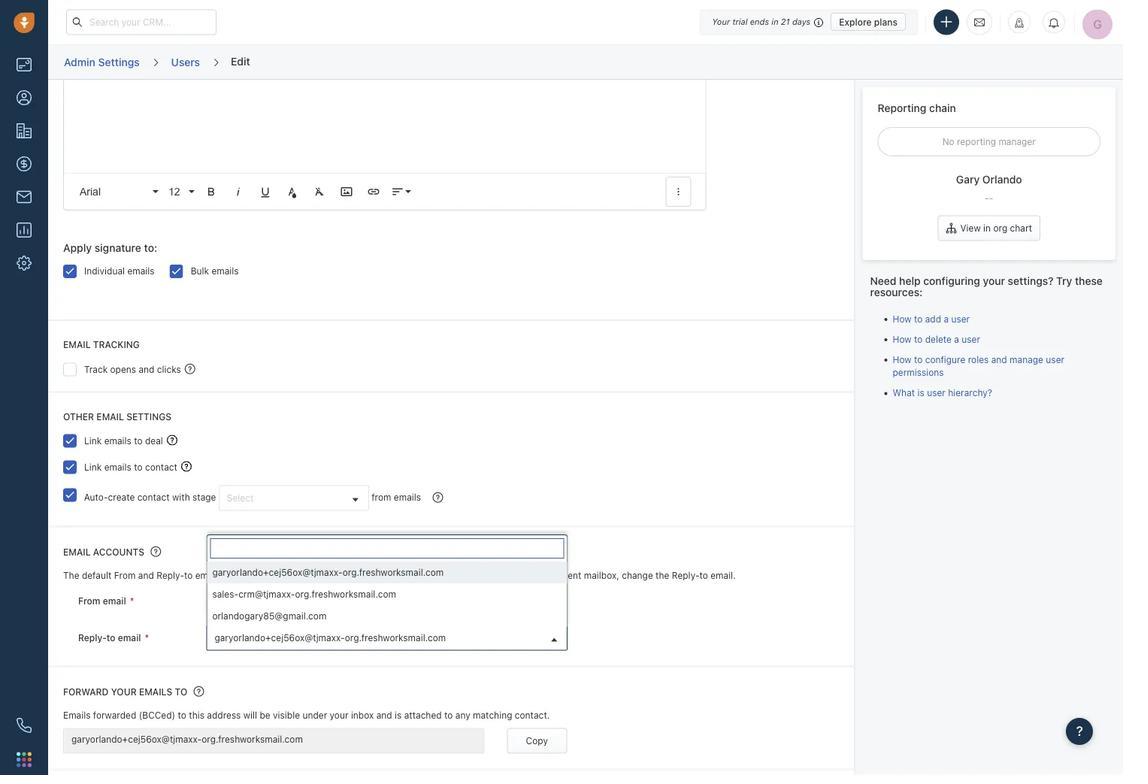 Task type: vqa. For each thing, say whether or not it's contained in the screenshot.
3rd the How from the bottom
yes



Task type: describe. For each thing, give the bounding box(es) containing it.
need
[[870, 274, 897, 287]]

org.freshworksmail.com up sales-crm@tjmaxx-org.freshworksmail.com option
[[343, 567, 444, 578]]

org.freshworksmail.com down will
[[202, 735, 303, 745]]

21
[[781, 17, 790, 27]]

send
[[264, 571, 284, 581]]

permissions
[[893, 367, 944, 378]]

and right inbox
[[376, 711, 392, 721]]

link emails to deal
[[84, 436, 163, 446]]

click to learn how to link conversations to deals image
[[167, 435, 177, 446]]

apply signature to:
[[63, 242, 157, 255]]

try
[[1057, 274, 1072, 287]]

0 horizontal spatial your
[[111, 687, 137, 698]]

tracking
[[93, 340, 140, 350]]

forwarded
[[93, 711, 136, 721]]

user up roles
[[962, 334, 980, 344]]

garyorlando+cej56ox@tjmaxx-org.freshworksmail.com inside option
[[212, 567, 444, 578]]

mailbox,
[[584, 571, 619, 581]]

hierarchy?
[[948, 387, 992, 398]]

any
[[455, 711, 470, 721]]

to left 'delete'
[[914, 334, 923, 344]]

to
[[451, 571, 461, 581]]

users
[[171, 55, 200, 68]]

settings?
[[1008, 274, 1054, 287]]

forward
[[63, 687, 109, 698]]

chart
[[1010, 223, 1032, 234]]

deal
[[145, 436, 163, 446]]

different
[[545, 571, 581, 581]]

forward your emails to
[[63, 687, 187, 698]]

to down 'from email'
[[107, 633, 115, 643]]

email tracking
[[63, 340, 140, 350]]

reporting
[[878, 102, 927, 114]]

clicks
[[157, 364, 181, 375]]

edit
[[231, 55, 250, 67]]

sales-
[[212, 589, 238, 599]]

copy button
[[507, 729, 567, 754]]

crm@tjmaxx-
[[238, 589, 295, 599]]

track
[[84, 364, 108, 375]]

orlandogary85@gmail.com inside 'link'
[[215, 596, 329, 607]]

gary orlando --
[[956, 173, 1022, 203]]

link for link emails to deal
[[84, 436, 102, 446]]

other email settings
[[63, 412, 171, 422]]

view in org chart button
[[938, 215, 1041, 241]]

2 - from the left
[[989, 192, 994, 203]]

with
[[172, 492, 190, 503]]

address
[[207, 711, 241, 721]]

to inside "how to configure roles and manage user permissions"
[[914, 354, 923, 365]]

reply-to email
[[78, 633, 141, 643]]

link emails to contact
[[84, 462, 177, 473]]

emails right bulk
[[212, 266, 239, 277]]

1 horizontal spatial from
[[114, 571, 136, 581]]

plans
[[874, 17, 898, 27]]

matching
[[473, 711, 512, 721]]

1 replies from the left
[[359, 571, 387, 581]]

configure
[[925, 354, 966, 365]]

how to configure roles and manage user permissions link
[[893, 354, 1065, 378]]

admin settings
[[64, 55, 140, 68]]

track
[[335, 571, 357, 581]]

email for other
[[97, 412, 124, 422]]

settings
[[126, 412, 171, 422]]

question circled image for forward your emails to
[[194, 686, 204, 698]]

1 vertical spatial is
[[395, 711, 402, 721]]

select
[[227, 493, 254, 504]]

reporting chain
[[878, 102, 956, 114]]

2 vertical spatial garyorlando+cej56ox@tjmaxx-org.freshworksmail.com
[[71, 735, 303, 745]]

manage
[[1010, 354, 1044, 365]]

emails down other email settings on the left
[[104, 436, 131, 446]]

to left "deal" at the bottom
[[134, 436, 143, 446]]

will
[[243, 711, 257, 721]]

a for add
[[944, 313, 949, 324]]

emails down to:
[[127, 266, 155, 277]]

receive
[[463, 571, 494, 581]]

list box containing garyorlando+cej56ox@tjmaxx-org.freshworksmail.com
[[207, 562, 567, 627]]

days
[[792, 17, 811, 27]]

0 horizontal spatial reply-
[[78, 633, 107, 643]]

what is user hierarchy? link
[[893, 387, 992, 398]]

in left 21
[[772, 17, 779, 27]]

1 horizontal spatial your
[[330, 711, 349, 721]]

email for from
[[103, 596, 126, 606]]

individual
[[84, 266, 125, 277]]

in inside 'button'
[[984, 223, 991, 234]]

emails up sales-crm@tjmaxx-org.freshworksmail.com
[[287, 571, 314, 581]]

settings
[[98, 55, 140, 68]]

change
[[622, 571, 653, 581]]

freshsales.
[[400, 571, 448, 581]]

orlandogary85@gmail.com inside option
[[212, 611, 327, 621]]

copy
[[526, 736, 548, 747]]

add
[[925, 313, 941, 324]]

no reporting manager
[[943, 136, 1036, 147]]

0 horizontal spatial from
[[78, 596, 100, 606]]

this
[[189, 711, 204, 721]]

need help configuring your settings? try these resources:
[[870, 274, 1103, 298]]

1 - from the left
[[985, 192, 989, 203]]

emails
[[63, 711, 91, 721]]

other
[[63, 412, 94, 422]]

user down permissions
[[927, 387, 946, 398]]

reporting
[[957, 136, 996, 147]]

your inside need help configuring your settings? try these resources:
[[983, 274, 1005, 287]]

default
[[82, 571, 112, 581]]

phone element
[[9, 711, 39, 741]]

how to configure roles and manage user permissions
[[893, 354, 1065, 378]]

under
[[303, 711, 327, 721]]

to left this
[[178, 711, 186, 721]]

freshworks switcher image
[[17, 752, 32, 767]]

email for email tracking
[[63, 340, 91, 350]]

from emails
[[372, 492, 421, 503]]

link for link emails to contact
[[84, 462, 102, 473]]

apply
[[63, 242, 92, 255]]

ends
[[750, 17, 769, 27]]

(bcced)
[[139, 711, 175, 721]]

question circled image for email accounts
[[151, 546, 161, 558]]



Task type: locate. For each thing, give the bounding box(es) containing it.
Search your CRM... text field
[[66, 9, 217, 35]]

0 vertical spatial from
[[114, 571, 136, 581]]

contact left with
[[137, 492, 170, 503]]

2 link from the top
[[84, 462, 102, 473]]

orlando
[[983, 173, 1022, 186]]

your trial ends in 21 days
[[712, 17, 811, 27]]

emails
[[127, 266, 155, 277], [212, 266, 239, 277], [104, 436, 131, 446], [104, 462, 131, 473], [394, 492, 421, 503], [195, 571, 222, 581], [287, 571, 314, 581], [139, 687, 172, 698]]

emails down link emails to deal
[[104, 462, 131, 473]]

1 vertical spatial question circled image
[[433, 492, 443, 504]]

to down link emails to deal
[[134, 462, 143, 473]]

trial
[[733, 17, 748, 27]]

org.freshworksmail.com down "track"
[[295, 589, 396, 599]]

roles
[[968, 354, 989, 365]]

how to add a user link
[[893, 313, 970, 324]]

from down accounts
[[114, 571, 136, 581]]

to:
[[144, 242, 157, 255]]

visible
[[273, 711, 300, 721]]

1 vertical spatial email
[[103, 596, 126, 606]]

emails right from
[[394, 492, 421, 503]]

replies right receive
[[497, 571, 525, 581]]

0 vertical spatial your
[[983, 274, 1005, 287]]

delete
[[925, 334, 952, 344]]

track opens and clicks
[[84, 364, 181, 375]]

1 horizontal spatial question circled image
[[194, 686, 204, 698]]

reply- down 'from email'
[[78, 633, 107, 643]]

and left "track"
[[317, 571, 332, 581]]

0 vertical spatial garyorlando+cej56ox@tjmaxx-
[[212, 567, 343, 578]]

how to delete a user
[[893, 334, 980, 344]]

0 horizontal spatial question circled image
[[151, 546, 161, 558]]

help right need
[[899, 274, 921, 287]]

reply- right the
[[672, 571, 700, 581]]

0 vertical spatial is
[[918, 387, 925, 398]]

0 vertical spatial orlandogary85@gmail.com
[[215, 596, 329, 607]]

0 vertical spatial question circled image
[[151, 546, 161, 558]]

inbox
[[351, 711, 374, 721]]

from down default
[[78, 596, 100, 606]]

1 email from the top
[[63, 340, 91, 350]]

garyorlando+cej56ox@tjmaxx- inside option
[[212, 567, 343, 578]]

accounts
[[93, 547, 144, 558]]

your
[[712, 17, 730, 27]]

link
[[84, 436, 102, 446], [84, 462, 102, 473]]

1 link from the top
[[84, 436, 102, 446]]

1 vertical spatial email
[[63, 547, 91, 558]]

2 horizontal spatial your
[[983, 274, 1005, 287]]

1 vertical spatial contact
[[137, 492, 170, 503]]

admin settings link
[[63, 50, 140, 74]]

a right 'delete'
[[954, 334, 959, 344]]

garyorlando+cej56ox@tjmaxx-org.freshworksmail.com down sales-crm@tjmaxx-org.freshworksmail.com
[[215, 633, 446, 644]]

2 vertical spatial your
[[330, 711, 349, 721]]

create
[[108, 492, 135, 503]]

in left org
[[984, 223, 991, 234]]

send email image
[[974, 16, 985, 28]]

question circled image right from emails
[[433, 492, 443, 504]]

0 vertical spatial email
[[97, 412, 124, 422]]

your up forwarded
[[111, 687, 137, 698]]

the default from and reply-to emails help you send emails and track replies in freshsales. to receive replies in a different mailbox, change the reply-to email.
[[63, 571, 736, 581]]

-
[[985, 192, 989, 203], [989, 192, 994, 203]]

and right roles
[[992, 354, 1007, 365]]

0 horizontal spatial question circled image
[[185, 363, 195, 375]]

0 vertical spatial help
[[899, 274, 921, 287]]

1 vertical spatial garyorlando+cej56ox@tjmaxx-
[[215, 633, 345, 644]]

3 how from the top
[[893, 354, 912, 365]]

contact
[[145, 462, 177, 473], [137, 492, 170, 503]]

opens
[[110, 364, 136, 375]]

2 vertical spatial a
[[538, 571, 543, 581]]

garyorlando+cej56ox@tjmaxx- down crm@tjmaxx-
[[215, 633, 345, 644]]

what's new image
[[1014, 18, 1025, 28]]

reply- right default
[[157, 571, 184, 581]]

1 vertical spatial help
[[225, 571, 243, 581]]

org
[[994, 223, 1008, 234]]

2 vertical spatial email
[[118, 633, 141, 643]]

bulk
[[191, 266, 209, 277]]

0 vertical spatial a
[[944, 313, 949, 324]]

and down accounts
[[138, 571, 154, 581]]

0 vertical spatial garyorlando+cej56ox@tjmaxx-org.freshworksmail.com
[[212, 567, 444, 578]]

0 vertical spatial question circled image
[[185, 363, 195, 375]]

sales-crm@tjmaxx-org.freshworksmail.com option
[[207, 584, 567, 605]]

question circled image
[[151, 546, 161, 558], [194, 686, 204, 698]]

1 horizontal spatial question circled image
[[433, 492, 443, 504]]

to left email.
[[700, 571, 708, 581]]

replies up sales-crm@tjmaxx-org.freshworksmail.com option
[[359, 571, 387, 581]]

the
[[656, 571, 669, 581]]

email accounts
[[63, 547, 144, 558]]

email.
[[711, 571, 736, 581]]

orlandogary85@gmail.com option
[[207, 605, 567, 627]]

1 horizontal spatial reply-
[[157, 571, 184, 581]]

email up "track"
[[63, 340, 91, 350]]

org.freshworksmail.com down orlandogary85@gmail.com option
[[345, 633, 446, 644]]

1 vertical spatial question circled image
[[194, 686, 204, 698]]

garyorlando+cej56ox@tjmaxx-org.freshworksmail.com up sales-crm@tjmaxx-org.freshworksmail.com
[[212, 567, 444, 578]]

email down 'from email'
[[118, 633, 141, 643]]

garyorlando+cej56ox@tjmaxx-
[[212, 567, 343, 578], [215, 633, 345, 644], [71, 735, 202, 745]]

question circled image
[[185, 363, 195, 375], [433, 492, 443, 504]]

phone image
[[17, 718, 32, 733]]

auto-
[[84, 492, 108, 503]]

user inside "how to configure roles and manage user permissions"
[[1046, 354, 1065, 365]]

user right the manage
[[1046, 354, 1065, 365]]

1 how from the top
[[893, 313, 912, 324]]

a left different
[[538, 571, 543, 581]]

2 replies from the left
[[497, 571, 525, 581]]

help inside need help configuring your settings? try these resources:
[[899, 274, 921, 287]]

to left the you
[[184, 571, 193, 581]]

2 horizontal spatial a
[[954, 334, 959, 344]]

reply-
[[157, 571, 184, 581], [672, 571, 700, 581], [78, 633, 107, 643]]

0 horizontal spatial a
[[538, 571, 543, 581]]

from
[[372, 492, 391, 503]]

your
[[983, 274, 1005, 287], [111, 687, 137, 698], [330, 711, 349, 721]]

0 vertical spatial link
[[84, 436, 102, 446]]

garyorlando+cej56ox@tjmaxx- up crm@tjmaxx-
[[212, 567, 343, 578]]

garyorlando+cej56ox@tjmaxx-org.freshworksmail.com option
[[207, 562, 567, 584]]

1 vertical spatial how
[[893, 334, 912, 344]]

how for how to configure roles and manage user permissions
[[893, 354, 912, 365]]

question circled image up this
[[194, 686, 204, 698]]

1 horizontal spatial a
[[944, 313, 949, 324]]

your left settings?
[[983, 274, 1005, 287]]

you
[[246, 571, 261, 581]]

is
[[918, 387, 925, 398], [395, 711, 402, 721]]

email for email accounts
[[63, 547, 91, 558]]

2 email from the top
[[63, 547, 91, 558]]

user right add on the top of the page
[[951, 313, 970, 324]]

email
[[63, 340, 91, 350], [63, 547, 91, 558]]

1 horizontal spatial help
[[899, 274, 921, 287]]

how down how to add a user
[[893, 334, 912, 344]]

1 horizontal spatial replies
[[497, 571, 525, 581]]

the
[[63, 571, 79, 581]]

1 vertical spatial link
[[84, 462, 102, 473]]

org.freshworksmail.com
[[343, 567, 444, 578], [295, 589, 396, 599], [345, 633, 446, 644], [202, 735, 303, 745]]

email up link emails to deal
[[97, 412, 124, 422]]

what
[[893, 387, 915, 398]]

2 vertical spatial how
[[893, 354, 912, 365]]

0 vertical spatial contact
[[145, 462, 177, 473]]

in
[[772, 17, 779, 27], [984, 223, 991, 234], [390, 571, 398, 581], [528, 571, 535, 581]]

gary
[[956, 173, 980, 186]]

email up the
[[63, 547, 91, 558]]

contact.
[[515, 711, 550, 721]]

be
[[260, 711, 270, 721]]

configuring
[[924, 274, 980, 287]]

to left add on the top of the page
[[914, 313, 923, 324]]

select link
[[219, 487, 368, 511]]

to left any at the left of page
[[444, 711, 453, 721]]

and inside "how to configure roles and manage user permissions"
[[992, 354, 1007, 365]]

individual emails
[[84, 266, 155, 277]]

question circled image right clicks
[[185, 363, 195, 375]]

signature
[[95, 242, 141, 255]]

no
[[943, 136, 955, 147]]

to up (bcced)
[[175, 687, 187, 698]]

link up auto-
[[84, 462, 102, 473]]

in left different
[[528, 571, 535, 581]]

0 horizontal spatial is
[[395, 711, 402, 721]]

0 vertical spatial how
[[893, 313, 912, 324]]

orlandogary85@gmail.com down crm@tjmaxx-
[[212, 611, 327, 621]]

your left inbox
[[330, 711, 349, 721]]

emails up sales-
[[195, 571, 222, 581]]

users link
[[170, 50, 201, 74]]

click to learn how to link emails to contacts image
[[181, 462, 192, 472]]

help left the you
[[225, 571, 243, 581]]

1 horizontal spatial is
[[918, 387, 925, 398]]

from email
[[78, 596, 126, 606]]

attached
[[404, 711, 442, 721]]

0 vertical spatial email
[[63, 340, 91, 350]]

sales-crm@tjmaxx-org.freshworksmail.com
[[212, 589, 396, 599]]

orlandogary85@gmail.com link
[[207, 590, 567, 614]]

and left clicks
[[139, 364, 154, 375]]

how down resources:
[[893, 313, 912, 324]]

and
[[992, 354, 1007, 365], [139, 364, 154, 375], [138, 571, 154, 581], [317, 571, 332, 581], [376, 711, 392, 721]]

how for how to add a user
[[893, 313, 912, 324]]

help
[[899, 274, 921, 287], [225, 571, 243, 581]]

garyorlando+cej56ox@tjmaxx-org.freshworksmail.com link
[[207, 626, 567, 650]]

is left attached
[[395, 711, 402, 721]]

how up permissions
[[893, 354, 912, 365]]

to up permissions
[[914, 354, 923, 365]]

2 horizontal spatial reply-
[[672, 571, 700, 581]]

orlandogary85@gmail.com down send
[[215, 596, 329, 607]]

1 vertical spatial orlandogary85@gmail.com
[[212, 611, 327, 621]]

how inside "how to configure roles and manage user permissions"
[[893, 354, 912, 365]]

chain
[[929, 102, 956, 114]]

auto-create contact with stage
[[84, 492, 216, 503]]

a for delete
[[954, 334, 959, 344]]

manager
[[999, 136, 1036, 147]]

admin
[[64, 55, 95, 68]]

stage
[[193, 492, 216, 503]]

0 horizontal spatial replies
[[359, 571, 387, 581]]

0 horizontal spatial help
[[225, 571, 243, 581]]

1 vertical spatial from
[[78, 596, 100, 606]]

user
[[951, 313, 970, 324], [962, 334, 980, 344], [1046, 354, 1065, 365], [927, 387, 946, 398]]

a right add on the top of the page
[[944, 313, 949, 324]]

garyorlando+cej56ox@tjmaxx- down (bcced)
[[71, 735, 202, 745]]

these
[[1075, 274, 1103, 287]]

is right what
[[918, 387, 925, 398]]

how for how to delete a user
[[893, 334, 912, 344]]

explore plans link
[[831, 13, 906, 31]]

emails up (bcced)
[[139, 687, 172, 698]]

question circled image right accounts
[[151, 546, 161, 558]]

emails forwarded (bcced) to this address will be visible under your inbox and is attached to any matching contact.
[[63, 711, 550, 721]]

bulk emails
[[191, 266, 239, 277]]

2 how from the top
[[893, 334, 912, 344]]

garyorlando+cej56ox@tjmaxx-org.freshworksmail.com down this
[[71, 735, 303, 745]]

how to add a user
[[893, 313, 970, 324]]

contact left click to learn how to link emails to contacts icon
[[145, 462, 177, 473]]

None text field
[[210, 538, 564, 559]]

in up sales-crm@tjmaxx-org.freshworksmail.com option
[[390, 571, 398, 581]]

email down default
[[103, 596, 126, 606]]

link down the other
[[84, 436, 102, 446]]

1 vertical spatial your
[[111, 687, 137, 698]]

email
[[97, 412, 124, 422], [103, 596, 126, 606], [118, 633, 141, 643]]

list box
[[207, 562, 567, 627]]

1 vertical spatial garyorlando+cej56ox@tjmaxx-org.freshworksmail.com
[[215, 633, 446, 644]]

2 vertical spatial garyorlando+cej56ox@tjmaxx-
[[71, 735, 202, 745]]

1 vertical spatial a
[[954, 334, 959, 344]]



